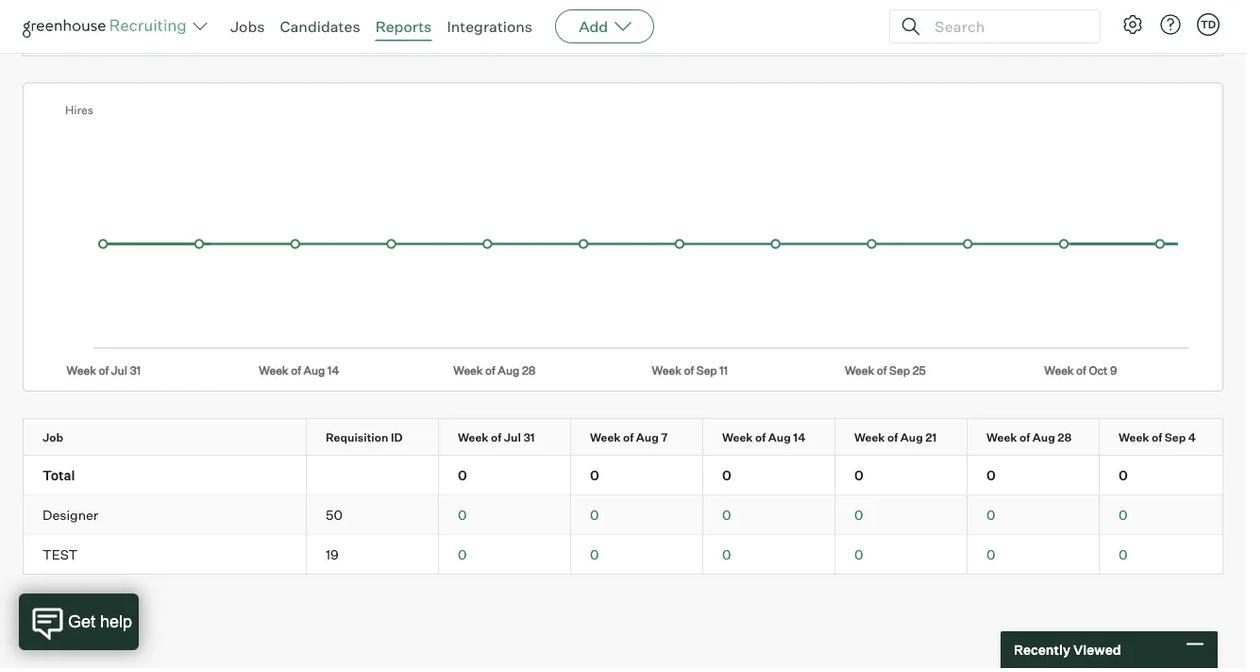 Task type: locate. For each thing, give the bounding box(es) containing it.
week inside week of sep 4 column header
[[1119, 431, 1150, 445]]

2
[[176, 21, 183, 37]]

td button
[[1194, 9, 1224, 40]]

3 row from the top
[[24, 496, 1247, 535]]

2 aug from the left
[[769, 431, 791, 445]]

job
[[42, 431, 63, 445]]

2 of from the left
[[623, 431, 634, 445]]

3 row group from the top
[[24, 536, 1247, 574]]

week inside week of aug 7 column header
[[590, 431, 621, 445]]

2 week from the left
[[590, 431, 621, 445]]

Search text field
[[930, 13, 1083, 40]]

week for week of sep 4
[[1119, 431, 1150, 445]]

0
[[458, 467, 467, 484], [590, 467, 600, 484], [722, 467, 732, 484], [855, 467, 864, 484], [987, 467, 996, 484], [1119, 467, 1128, 484], [458, 507, 467, 523], [590, 507, 599, 523], [722, 507, 731, 523], [855, 507, 864, 523], [987, 507, 996, 523], [1119, 507, 1128, 523], [458, 547, 467, 563], [590, 547, 599, 563], [722, 547, 731, 563], [855, 547, 864, 563], [987, 547, 996, 563], [1119, 547, 1128, 563]]

3 week from the left
[[722, 431, 753, 445]]

aug inside week of aug 21 column header
[[901, 431, 923, 445]]

of left sep
[[1152, 431, 1163, 445]]

aug
[[636, 431, 659, 445], [769, 431, 791, 445], [901, 431, 923, 445], [1033, 431, 1056, 445]]

candidates
[[280, 17, 360, 36]]

week of aug 28 column header
[[968, 419, 1116, 455]]

1 aug from the left
[[636, 431, 659, 445]]

week of aug 14 column header
[[704, 419, 852, 455]]

4 aug from the left
[[1033, 431, 1056, 445]]

aug for 21
[[901, 431, 923, 445]]

test
[[42, 547, 78, 563]]

of left 14
[[756, 431, 766, 445]]

and
[[97, 19, 124, 38]]

of
[[491, 431, 502, 445], [623, 431, 634, 445], [756, 431, 766, 445], [888, 431, 898, 445], [1020, 431, 1031, 445], [1152, 431, 1163, 445]]

5 week from the left
[[987, 431, 1018, 445]]

(
[[170, 21, 176, 37]]

week left jul in the bottom of the page
[[458, 431, 489, 445]]

week inside week of aug 14 column header
[[722, 431, 753, 445]]

grid
[[24, 419, 1247, 574]]

requisition
[[326, 431, 389, 445]]

28
[[1058, 431, 1072, 445]]

row
[[24, 419, 1247, 455], [24, 456, 1247, 495], [24, 496, 1247, 535], [24, 536, 1247, 574]]

aug left the 21
[[901, 431, 923, 445]]

of for 21
[[888, 431, 898, 445]]

1 row from the top
[[24, 419, 1247, 455]]

week left 14
[[722, 431, 753, 445]]

week inside week of aug 21 column header
[[855, 431, 885, 445]]

4 week from the left
[[855, 431, 885, 445]]

aug inside week of aug 7 column header
[[636, 431, 659, 445]]

2 row from the top
[[24, 456, 1247, 495]]

2 row group from the top
[[24, 496, 1247, 536]]

cell
[[307, 456, 439, 495]]

week of aug 21 column header
[[836, 419, 984, 455]]

of for 7
[[623, 431, 634, 445]]

aug inside week of aug 28 column header
[[1033, 431, 1056, 445]]

row group containing test
[[24, 536, 1247, 574]]

week left the 21
[[855, 431, 885, 445]]

designer
[[42, 507, 98, 523]]

6 week from the left
[[1119, 431, 1150, 445]]

week left 28
[[987, 431, 1018, 445]]

week of aug 7 column header
[[571, 419, 720, 455]]

jobs
[[230, 17, 265, 36]]

week left 7
[[590, 431, 621, 445]]

jobs
[[186, 21, 212, 37]]

week of jul 31 column header
[[439, 419, 587, 455]]

week of sep 4
[[1119, 431, 1197, 445]]

week of aug 21
[[855, 431, 937, 445]]

1 row group from the top
[[24, 456, 1247, 496]]

row group containing total
[[24, 456, 1247, 496]]

1 of from the left
[[491, 431, 502, 445]]

row containing job
[[24, 419, 1247, 455]]

of inside column header
[[1152, 431, 1163, 445]]

3 aug from the left
[[901, 431, 923, 445]]

of left 28
[[1020, 431, 1031, 445]]

week of aug 28
[[987, 431, 1072, 445]]

row group
[[24, 456, 1247, 496], [24, 496, 1247, 536], [24, 536, 1247, 574]]

week of jul 31
[[458, 431, 535, 445]]

of inside column header
[[491, 431, 502, 445]]

0 link
[[458, 507, 467, 523], [590, 507, 599, 523], [722, 507, 731, 523], [855, 507, 864, 523], [987, 507, 996, 523], [1119, 507, 1128, 523], [458, 547, 467, 563], [590, 547, 599, 563], [722, 547, 731, 563], [855, 547, 864, 563], [987, 547, 996, 563], [1119, 547, 1128, 563]]

50
[[326, 507, 343, 523]]

4 row from the top
[[24, 536, 1247, 574]]

grid containing total
[[24, 419, 1247, 574]]

aug left 14
[[769, 431, 791, 445]]

requisition id column header
[[307, 419, 455, 455]]

of left 7
[[623, 431, 634, 445]]

week left sep
[[1119, 431, 1150, 445]]

week inside week of jul 31 column header
[[458, 431, 489, 445]]

3 of from the left
[[756, 431, 766, 445]]

week inside week of aug 28 column header
[[987, 431, 1018, 445]]

reports
[[376, 17, 432, 36]]

21
[[926, 431, 937, 445]]

aug left 7
[[636, 431, 659, 445]]

aug left 28
[[1033, 431, 1056, 445]]

5 of from the left
[[1020, 431, 1031, 445]]

6 of from the left
[[1152, 431, 1163, 445]]

of left jul in the bottom of the page
[[491, 431, 502, 445]]

week for week of jul 31
[[458, 431, 489, 445]]

aug inside week of aug 14 column header
[[769, 431, 791, 445]]

of left the 21
[[888, 431, 898, 445]]

4 of from the left
[[888, 431, 898, 445]]

week
[[458, 431, 489, 445], [590, 431, 621, 445], [722, 431, 753, 445], [855, 431, 885, 445], [987, 431, 1018, 445], [1119, 431, 1150, 445]]

1 week from the left
[[458, 431, 489, 445]]

week of aug 7
[[590, 431, 668, 445]]



Task type: vqa. For each thing, say whether or not it's contained in the screenshot.
the right 11:15am - 12pm
no



Task type: describe. For each thing, give the bounding box(es) containing it.
job column header
[[24, 419, 323, 455]]

integrations
[[447, 17, 533, 36]]

week for week of aug 14
[[722, 431, 753, 445]]

td
[[1201, 18, 1217, 31]]

recently
[[1014, 642, 1071, 659]]

filters
[[46, 19, 93, 38]]

week for week of aug 21
[[855, 431, 885, 445]]

of for 4
[[1152, 431, 1163, 445]]

aug for 14
[[769, 431, 791, 445]]

week of sep 4 column header
[[1100, 419, 1247, 455]]

add button
[[555, 9, 655, 43]]

row group containing designer
[[24, 496, 1247, 536]]

row containing test
[[24, 536, 1247, 574]]

requisition id
[[326, 431, 403, 445]]

14
[[794, 431, 806, 445]]

jul
[[504, 431, 521, 445]]

of for 28
[[1020, 431, 1031, 445]]

filters and more ( 2 jobs
[[46, 19, 212, 38]]

candidates link
[[280, 17, 360, 36]]

aug for 7
[[636, 431, 659, 445]]

reports link
[[376, 17, 432, 36]]

greenhouse recruiting image
[[23, 15, 193, 38]]

viewed
[[1074, 642, 1122, 659]]

jobs link
[[230, 17, 265, 36]]

total
[[42, 467, 75, 484]]

integrations link
[[447, 17, 533, 36]]

aug for 28
[[1033, 431, 1056, 445]]

of for 14
[[756, 431, 766, 445]]

19
[[326, 547, 339, 563]]

recently viewed
[[1014, 642, 1122, 659]]

row containing total
[[24, 456, 1247, 495]]

4
[[1189, 431, 1197, 445]]

td button
[[1198, 13, 1220, 36]]

sep
[[1165, 431, 1186, 445]]

7
[[661, 431, 668, 445]]

week for week of aug 28
[[987, 431, 1018, 445]]

of for 31
[[491, 431, 502, 445]]

week of aug 14
[[722, 431, 806, 445]]

id
[[391, 431, 403, 445]]

31
[[524, 431, 535, 445]]

week for week of aug 7
[[590, 431, 621, 445]]

row containing designer
[[24, 496, 1247, 535]]

more
[[127, 19, 166, 38]]

add
[[579, 17, 608, 36]]

configure image
[[1122, 13, 1145, 36]]



